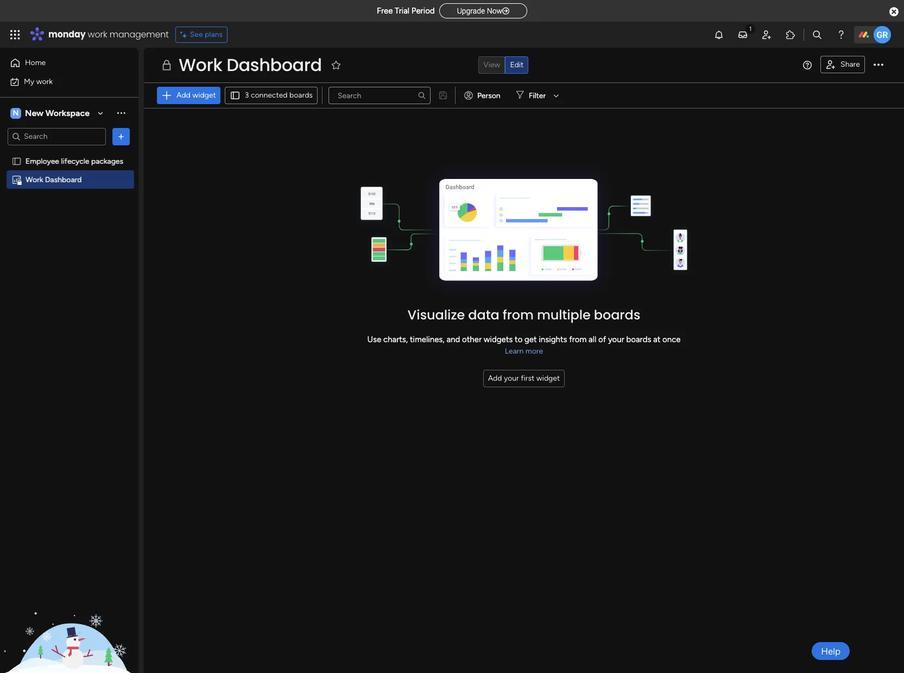 Task type: locate. For each thing, give the bounding box(es) containing it.
dashboard up 3 connected boards
[[227, 53, 322, 77]]

widget
[[192, 91, 216, 100], [536, 374, 560, 383]]

now
[[487, 7, 502, 15]]

list box
[[0, 150, 138, 336]]

my work
[[24, 77, 53, 86]]

view button
[[478, 56, 505, 74]]

work dashboard down employee
[[26, 175, 82, 184]]

1 vertical spatial work dashboard
[[26, 175, 82, 184]]

widget right first
[[536, 374, 560, 383]]

home
[[25, 58, 46, 67]]

1 horizontal spatial dashboard
[[227, 53, 322, 77]]

boards right connected
[[289, 91, 313, 100]]

filter
[[529, 91, 546, 100]]

0 vertical spatial your
[[608, 335, 624, 345]]

0 vertical spatial work dashboard
[[179, 53, 322, 77]]

add your first widget
[[488, 374, 560, 383]]

monday
[[48, 28, 86, 41]]

work
[[179, 53, 222, 77], [26, 175, 43, 184]]

work down employee
[[26, 175, 43, 184]]

work for monday
[[88, 28, 107, 41]]

dashboard
[[227, 53, 322, 77], [45, 175, 82, 184]]

lifecycle
[[61, 157, 89, 166]]

private dashboard image down public board image
[[11, 175, 22, 185]]

your inside the use charts, timelines, and other widgets to get insights from all of your boards at once learn more
[[608, 335, 624, 345]]

boards
[[289, 91, 313, 100], [594, 306, 640, 324], [626, 335, 651, 345]]

private dashboard image up 'add widget' popup button
[[160, 59, 173, 72]]

period
[[412, 6, 435, 16]]

1 horizontal spatial private dashboard image
[[160, 59, 173, 72]]

dashboard down "employee lifecycle packages" at the left top
[[45, 175, 82, 184]]

1 vertical spatial dashboard
[[45, 175, 82, 184]]

view
[[483, 60, 500, 70]]

management
[[110, 28, 169, 41]]

data
[[468, 306, 499, 324]]

work inside "list box"
[[26, 175, 43, 184]]

employee lifecycle packages
[[26, 157, 123, 166]]

0 vertical spatial dashboard
[[227, 53, 322, 77]]

edit
[[510, 60, 524, 70]]

work dashboard up 3
[[179, 53, 322, 77]]

0 horizontal spatial add
[[176, 91, 191, 100]]

0 horizontal spatial your
[[504, 374, 519, 383]]

insights
[[539, 335, 567, 345]]

work
[[88, 28, 107, 41], [36, 77, 53, 86]]

invite members image
[[761, 29, 772, 40]]

connected
[[251, 91, 288, 100]]

0 vertical spatial work
[[88, 28, 107, 41]]

None search field
[[328, 87, 431, 104]]

dapulse close image
[[890, 7, 899, 17]]

use
[[367, 335, 381, 345]]

free trial period
[[377, 6, 435, 16]]

person
[[477, 91, 501, 100]]

add
[[176, 91, 191, 100], [488, 374, 502, 383]]

dapulse rightstroke image
[[502, 7, 509, 15]]

0 horizontal spatial private dashboard image
[[11, 175, 22, 185]]

1 vertical spatial from
[[569, 335, 587, 345]]

workspace options image
[[116, 108, 127, 119]]

my
[[24, 77, 34, 86]]

boards up of
[[594, 306, 640, 324]]

0 horizontal spatial from
[[503, 306, 534, 324]]

1 vertical spatial your
[[504, 374, 519, 383]]

1 horizontal spatial work
[[88, 28, 107, 41]]

boards inside the use charts, timelines, and other widgets to get insights from all of your boards at once learn more
[[626, 335, 651, 345]]

1 vertical spatial work
[[36, 77, 53, 86]]

list box containing employee lifecycle packages
[[0, 150, 138, 336]]

0 vertical spatial work
[[179, 53, 222, 77]]

more options image
[[874, 60, 884, 70]]

widget left 3
[[192, 91, 216, 100]]

0 vertical spatial boards
[[289, 91, 313, 100]]

upgrade now link
[[439, 3, 527, 18]]

2 vertical spatial boards
[[626, 335, 651, 345]]

0 horizontal spatial work
[[36, 77, 53, 86]]

option
[[0, 152, 138, 154]]

Filter dashboard by text search field
[[328, 87, 431, 104]]

private dashboard image
[[160, 59, 173, 72], [11, 175, 22, 185]]

other
[[462, 335, 482, 345]]

dashboard inside banner
[[227, 53, 322, 77]]

and
[[447, 335, 460, 345]]

boards left at
[[626, 335, 651, 345]]

work dashboard
[[179, 53, 322, 77], [26, 175, 82, 184]]

your right of
[[608, 335, 624, 345]]

search image
[[418, 91, 426, 100]]

upgrade now
[[457, 7, 502, 15]]

of
[[598, 335, 606, 345]]

from left all
[[569, 335, 587, 345]]

add widget button
[[157, 87, 220, 104]]

1 horizontal spatial work
[[179, 53, 222, 77]]

1 horizontal spatial work dashboard
[[179, 53, 322, 77]]

work down see plans button
[[179, 53, 222, 77]]

1 horizontal spatial your
[[608, 335, 624, 345]]

work right my
[[36, 77, 53, 86]]

0 vertical spatial from
[[503, 306, 534, 324]]

0 horizontal spatial work
[[26, 175, 43, 184]]

from
[[503, 306, 534, 324], [569, 335, 587, 345]]

work right monday
[[88, 28, 107, 41]]

0 horizontal spatial dashboard
[[45, 175, 82, 184]]

1 horizontal spatial add
[[488, 374, 502, 383]]

0 horizontal spatial widget
[[192, 91, 216, 100]]

visualize data from multiple boards element
[[144, 109, 904, 388]]

apps image
[[785, 29, 796, 40]]

your left first
[[504, 374, 519, 383]]

multiple
[[537, 306, 591, 324]]

search everything image
[[812, 29, 823, 40]]

1 vertical spatial add
[[488, 374, 502, 383]]

public board image
[[11, 156, 22, 166]]

my work button
[[7, 73, 117, 90]]

your
[[608, 335, 624, 345], [504, 374, 519, 383]]

0 vertical spatial add
[[176, 91, 191, 100]]

from up to on the right of page
[[503, 306, 534, 324]]

see
[[190, 30, 203, 39]]

lottie animation element
[[0, 564, 138, 674]]

0 vertical spatial widget
[[192, 91, 216, 100]]

add inside popup button
[[176, 91, 191, 100]]

1 vertical spatial private dashboard image
[[11, 175, 22, 185]]

1 horizontal spatial from
[[569, 335, 587, 345]]

1 vertical spatial widget
[[536, 374, 560, 383]]

inbox image
[[737, 29, 748, 40]]

get
[[525, 335, 537, 345]]

add inside 'button'
[[488, 374, 502, 383]]

3 connected boards button
[[225, 87, 318, 104]]

options image
[[116, 131, 127, 142]]

work inside button
[[36, 77, 53, 86]]

1 horizontal spatial widget
[[536, 374, 560, 383]]

boards inside 3 connected boards popup button
[[289, 91, 313, 100]]

3 connected boards
[[245, 91, 313, 100]]

1 vertical spatial work
[[26, 175, 43, 184]]



Task type: vqa. For each thing, say whether or not it's contained in the screenshot.
plans
yes



Task type: describe. For each thing, give the bounding box(es) containing it.
notifications image
[[714, 29, 724, 40]]

filter button
[[511, 87, 563, 104]]

new
[[25, 108, 43, 118]]

n
[[13, 108, 19, 118]]

new workspace
[[25, 108, 90, 118]]

timelines,
[[410, 335, 445, 345]]

learn more link
[[505, 346, 543, 357]]

workspace
[[46, 108, 90, 118]]

work for my
[[36, 77, 53, 86]]

share
[[841, 60, 860, 69]]

Search in workspace field
[[23, 130, 91, 143]]

widgets
[[484, 335, 513, 345]]

monday work management
[[48, 28, 169, 41]]

help
[[821, 647, 841, 657]]

from inside the use charts, timelines, and other widgets to get insights from all of your boards at once learn more
[[569, 335, 587, 345]]

work dashboard banner
[[144, 48, 904, 109]]

add to favorites image
[[331, 59, 341, 70]]

add your first widget button
[[483, 370, 565, 388]]

add for add widget
[[176, 91, 191, 100]]

share button
[[821, 56, 865, 73]]

workspace selection element
[[10, 107, 91, 120]]

add for add your first widget
[[488, 374, 502, 383]]

free
[[377, 6, 393, 16]]

person button
[[460, 87, 507, 104]]

workspace image
[[10, 107, 21, 119]]

once
[[663, 335, 681, 345]]

select product image
[[10, 29, 21, 40]]

lottie animation image
[[0, 564, 138, 674]]

widget inside popup button
[[192, 91, 216, 100]]

display modes group
[[478, 56, 529, 74]]

employee
[[26, 157, 59, 166]]

upgrade
[[457, 7, 485, 15]]

widget inside 'button'
[[536, 374, 560, 383]]

to
[[515, 335, 523, 345]]

3
[[245, 91, 249, 100]]

1 vertical spatial boards
[[594, 306, 640, 324]]

help button
[[812, 643, 850, 661]]

menu image
[[803, 61, 812, 70]]

packages
[[91, 157, 123, 166]]

trial
[[395, 6, 410, 16]]

edit button
[[505, 56, 529, 74]]

1 image
[[746, 22, 755, 34]]

see plans
[[190, 30, 223, 39]]

home button
[[7, 54, 117, 72]]

at
[[653, 335, 661, 345]]

use charts, timelines, and other widgets to get insights from all of your boards at once learn more
[[367, 335, 681, 356]]

charts,
[[383, 335, 408, 345]]

all
[[589, 335, 596, 345]]

add widget
[[176, 91, 216, 100]]

greg robinson image
[[874, 26, 891, 43]]

plans
[[205, 30, 223, 39]]

work inside work dashboard banner
[[179, 53, 222, 77]]

visualize data from multiple boards
[[408, 306, 640, 324]]

learn
[[505, 347, 524, 356]]

work dashboard inside banner
[[179, 53, 322, 77]]

Work Dashboard field
[[176, 53, 325, 77]]

visualize
[[408, 306, 465, 324]]

more
[[526, 347, 543, 356]]

help image
[[836, 29, 847, 40]]

0 horizontal spatial work dashboard
[[26, 175, 82, 184]]

your inside 'button'
[[504, 374, 519, 383]]

arrow down image
[[550, 89, 563, 102]]

see plans button
[[175, 27, 228, 43]]

0 vertical spatial private dashboard image
[[160, 59, 173, 72]]

first
[[521, 374, 535, 383]]



